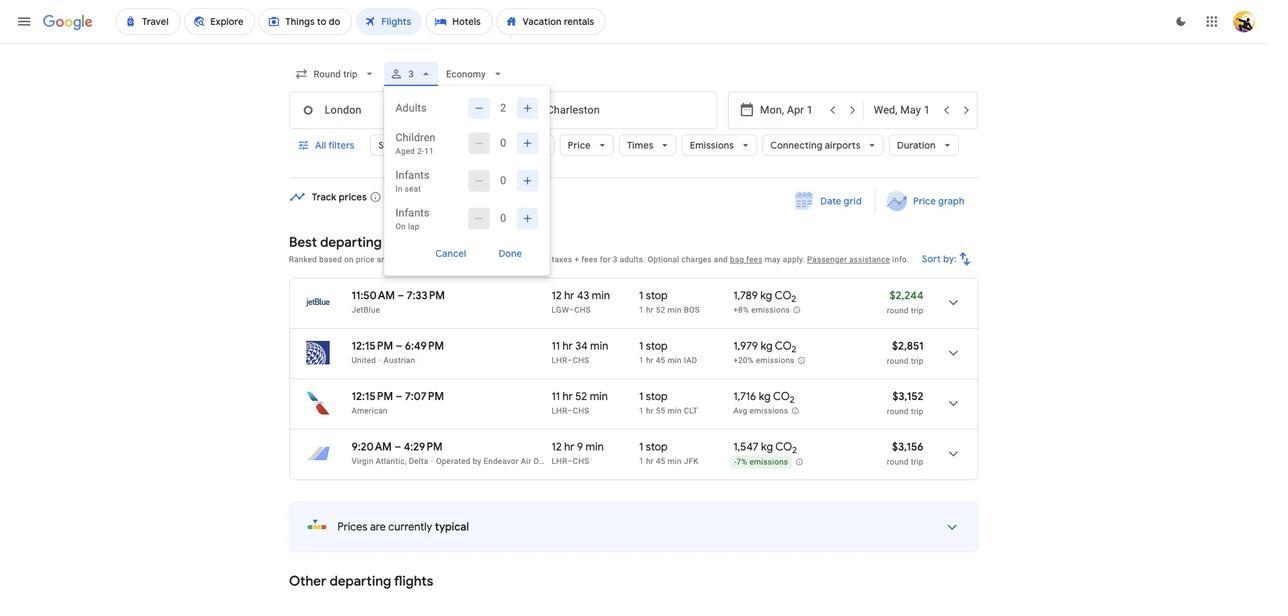 Task type: locate. For each thing, give the bounding box(es) containing it.
trip inside $3,156 round trip
[[911, 458, 924, 467]]

co inside 1,789 kg co 2
[[775, 289, 792, 303]]

chs inside 11 hr 52 min lhr – chs
[[573, 407, 590, 416]]

4 1 stop flight. element from the top
[[639, 441, 668, 456]]

departing
[[320, 234, 382, 251], [330, 574, 391, 590]]

0 horizontal spatial  image
[[379, 356, 381, 366]]

emissions down 1,789 kg co 2
[[752, 306, 790, 315]]

and right price
[[377, 255, 391, 265]]

0 vertical spatial 12
[[552, 289, 562, 303]]

12:15 pm inside the 12:15 pm – 7:07 pm american
[[352, 390, 393, 404]]

2 down apply.
[[792, 294, 797, 305]]

0 left bags
[[500, 137, 506, 149]]

american
[[352, 407, 388, 416]]

stop up the 55
[[646, 390, 668, 404]]

Return text field
[[874, 92, 936, 129]]

12 left 9
[[552, 441, 562, 454]]

0 horizontal spatial prices
[[338, 521, 368, 535]]

 image right united
[[379, 356, 381, 366]]

min down 11 hr 34 min lhr – chs
[[590, 390, 608, 404]]

hr inside the 1 stop 1 hr 45 min iad
[[646, 356, 654, 366]]

are
[[370, 521, 386, 535]]

1 vertical spatial 12:15 pm
[[352, 390, 393, 404]]

2 trip from the top
[[911, 357, 924, 366]]

1 45 from the top
[[656, 356, 666, 366]]

– inside 12 hr 43 min lgw – chs
[[569, 306, 575, 315]]

1 vertical spatial 52
[[576, 390, 587, 404]]

departing right other
[[330, 574, 391, 590]]

7 1 from the top
[[639, 441, 644, 454]]

1 left the 55
[[639, 407, 644, 416]]

2 vertical spatial lhr
[[552, 457, 568, 467]]

airports
[[825, 139, 861, 151]]

learn more about ranking image
[[443, 254, 455, 266]]

min inside 12 hr 43 min lgw – chs
[[592, 289, 610, 303]]

1 stop flight. element
[[639, 289, 668, 305], [639, 340, 668, 355], [639, 390, 668, 406], [639, 441, 668, 456]]

children
[[396, 131, 436, 144]]

min left 'iad'
[[668, 356, 682, 366]]

1 horizontal spatial  image
[[431, 457, 434, 467]]

fees
[[582, 255, 598, 265], [747, 255, 763, 265]]

chs for 43
[[575, 306, 591, 315]]

3
[[408, 69, 414, 79], [613, 255, 618, 265]]

+
[[575, 255, 579, 265]]

0 vertical spatial 45
[[656, 356, 666, 366]]

total duration 12 hr 9 min. element
[[552, 441, 639, 456]]

layover (1 of 1) is a 1 hr 55 min layover at charlotte douglas international airport in charlotte. element
[[639, 406, 727, 417]]

trip down $3,156 "text field"
[[911, 458, 924, 467]]

lhr inside 11 hr 34 min lhr – chs
[[552, 356, 568, 366]]

2
[[500, 102, 506, 114], [792, 294, 797, 305], [792, 344, 797, 356], [790, 395, 795, 406], [793, 445, 797, 457]]

1 12:15 pm from the top
[[352, 340, 393, 353]]

lhr for 12 hr 9 min
[[552, 457, 568, 467]]

done button
[[483, 243, 538, 265]]

2 inside 1,979 kg co 2
[[792, 344, 797, 356]]

total duration 12 hr 43 min. element
[[552, 289, 639, 305]]

hr inside 11 hr 52 min lhr – chs
[[563, 390, 573, 404]]

co up -7% emissions
[[776, 441, 793, 454]]

3 right for
[[613, 255, 618, 265]]

45 left jfk
[[656, 457, 666, 467]]

required
[[519, 255, 550, 265]]

departing for best
[[320, 234, 382, 251]]

12 inside 12 hr 9 min lhr – chs
[[552, 441, 562, 454]]

2 12 from the top
[[552, 441, 562, 454]]

11:50 am – 7:33 pm jetblue
[[352, 289, 445, 315]]

duration button
[[889, 129, 959, 162]]

11:50 am
[[352, 289, 395, 303]]

hr
[[564, 289, 575, 303], [646, 306, 654, 315], [563, 340, 573, 353], [646, 356, 654, 366], [563, 390, 573, 404], [646, 407, 654, 416], [564, 441, 575, 454], [646, 457, 654, 467]]

1 horizontal spatial fees
[[747, 255, 763, 265]]

0 horizontal spatial fees
[[582, 255, 598, 265]]

lhr inside 11 hr 52 min lhr – chs
[[552, 407, 568, 416]]

3 stop from the top
[[646, 390, 668, 404]]

operated by endeavor air dba delta connection
[[436, 457, 617, 467]]

min left jfk
[[668, 457, 682, 467]]

graph
[[939, 195, 965, 207]]

– down total duration 11 hr 34 min. element
[[568, 356, 573, 366]]

2 fees from the left
[[747, 255, 763, 265]]

0 vertical spatial 0
[[500, 137, 506, 149]]

– left "7:07 pm"
[[396, 390, 402, 404]]

2 lhr from the top
[[552, 407, 568, 416]]

round for $2,244
[[887, 306, 909, 316]]

1 1 from the top
[[639, 289, 644, 303]]

2 inside 1,716 kg co 2
[[790, 395, 795, 406]]

0 horizontal spatial and
[[377, 255, 391, 265]]

bag
[[730, 255, 744, 265]]

– up atlantic,
[[395, 441, 401, 454]]

delta down 4:29 pm
[[409, 457, 429, 467]]

hr inside '1 stop 1 hr 45 min jfk'
[[646, 457, 654, 467]]

1 vertical spatial 12
[[552, 441, 562, 454]]

round inside $3,156 round trip
[[887, 458, 909, 467]]

min right the 55
[[668, 407, 682, 416]]

11 inside 11 hr 34 min lhr – chs
[[552, 340, 560, 353]]

11 down children
[[425, 147, 434, 156]]

11 hr 34 min lhr – chs
[[552, 340, 609, 366]]

1 stop flight. element for 12 hr 9 min
[[639, 441, 668, 456]]

– inside 11 hr 52 min lhr – chs
[[568, 407, 573, 416]]

hr left 'iad'
[[646, 356, 654, 366]]

 image down 4:29 pm
[[431, 457, 434, 467]]

12:15 pm
[[352, 340, 393, 353], [352, 390, 393, 404]]

0 horizontal spatial price
[[568, 139, 591, 151]]

chs inside 11 hr 34 min lhr – chs
[[573, 356, 590, 366]]

kg up avg emissions
[[759, 390, 771, 404]]

3 round from the top
[[887, 407, 909, 417]]

on
[[396, 222, 406, 232]]

2 up bags "popup button"
[[500, 102, 506, 114]]

and
[[377, 255, 391, 265], [714, 255, 728, 265]]

chs down 9
[[573, 457, 590, 467]]

3 0 from the top
[[500, 212, 506, 225]]

chs for 9
[[573, 457, 590, 467]]

2 for 1,547
[[793, 445, 797, 457]]

trip down $2,244 text box
[[911, 306, 924, 316]]

track
[[312, 191, 337, 203]]

1 round from the top
[[887, 306, 909, 316]]

2 infants from the top
[[396, 207, 430, 219]]

11 for 6:49 pm
[[552, 340, 560, 353]]

12:15 pm up american
[[352, 390, 393, 404]]

11 for 7:07 pm
[[552, 390, 560, 404]]

11 left 34
[[552, 340, 560, 353]]

chs inside 12 hr 43 min lgw – chs
[[575, 306, 591, 315]]

4 round from the top
[[887, 458, 909, 467]]

price
[[568, 139, 591, 151], [914, 195, 937, 207]]

kg inside 1,979 kg co 2
[[761, 340, 773, 353]]

trip down $3,152 text box
[[911, 407, 924, 417]]

stop inside the 1 stop 1 hr 52 min bos
[[646, 289, 668, 303]]

convenience
[[393, 255, 441, 265]]

prices right learn more about ranking icon on the top of page
[[463, 255, 487, 265]]

0 vertical spatial 52
[[656, 306, 666, 315]]

1 stop 1 hr 45 min jfk
[[639, 441, 699, 467]]

chs down 43
[[575, 306, 591, 315]]

0 vertical spatial departing
[[320, 234, 382, 251]]

1 up layover (1 of 1) is a 1 hr 45 min layover at john f. kennedy international airport in new york. element
[[639, 441, 644, 454]]

1 stop flight. element down the 55
[[639, 441, 668, 456]]

– inside 12 hr 9 min lhr – chs
[[568, 457, 573, 467]]

$3,152 round trip
[[887, 390, 924, 417]]

sort by:
[[922, 253, 957, 265]]

trip for $3,152
[[911, 407, 924, 417]]

4 stop from the top
[[646, 441, 668, 454]]

lhr
[[552, 356, 568, 366], [552, 407, 568, 416], [552, 457, 568, 467]]

hr left jfk
[[646, 457, 654, 467]]

45 inside '1 stop 1 hr 45 min jfk'
[[656, 457, 666, 467]]

1 trip from the top
[[911, 306, 924, 316]]

45 inside the 1 stop 1 hr 45 min iad
[[656, 356, 666, 366]]

departing up on
[[320, 234, 382, 251]]

stop for 12 hr 9 min
[[646, 441, 668, 454]]

Arrival time: 6:49 PM. text field
[[405, 340, 444, 353]]

round for $3,156
[[887, 458, 909, 467]]

5 1 from the top
[[639, 390, 644, 404]]

chs inside 12 hr 9 min lhr – chs
[[573, 457, 590, 467]]

1 stop flight. element down layover (1 of 1) is a 1 hr 52 min layover at boston logan international airport in boston. "element"
[[639, 340, 668, 355]]

stop inside the 1 stop 1 hr 45 min iad
[[646, 340, 668, 353]]

45 for 12 hr 9 min
[[656, 457, 666, 467]]

1 12 from the top
[[552, 289, 562, 303]]

price for price
[[568, 139, 591, 151]]

45 left 'iad'
[[656, 356, 666, 366]]

swap origin and destination. image
[[495, 102, 511, 118]]

emissions for 1,979
[[756, 356, 795, 366]]

1 stop flight. element down optional
[[639, 289, 668, 305]]

2 vertical spatial 0
[[500, 212, 506, 225]]

0 vertical spatial 11
[[425, 147, 434, 156]]

12 for 12 hr 9 min
[[552, 441, 562, 454]]

hr inside 1 stop 1 hr 55 min clt
[[646, 407, 654, 416]]

min inside 11 hr 34 min lhr – chs
[[590, 340, 609, 353]]

min right 43
[[592, 289, 610, 303]]

trip down $2,851
[[911, 357, 924, 366]]

round down $3,152 text box
[[887, 407, 909, 417]]

ranked based on price and convenience
[[289, 255, 441, 265]]

0 vertical spatial lhr
[[552, 356, 568, 366]]

min inside the 1 stop 1 hr 45 min iad
[[668, 356, 682, 366]]

0 horizontal spatial delta
[[409, 457, 429, 467]]

$3,156
[[892, 441, 924, 454]]

trip inside $2,851 round trip
[[911, 357, 924, 366]]

hr inside 11 hr 34 min lhr – chs
[[563, 340, 573, 353]]

co for 1,716
[[773, 390, 790, 404]]

1 horizontal spatial delta
[[552, 457, 572, 467]]

lhr down total duration 11 hr 34 min. element
[[552, 356, 568, 366]]

0 vertical spatial prices
[[463, 255, 487, 265]]

learn more about tracked prices image
[[370, 191, 382, 203]]

layover (1 of 1) is a 1 hr 45 min layover at dulles international airport in washington. element
[[639, 355, 727, 366]]

2851 US dollars text field
[[892, 340, 924, 353]]

departure time: 12:15 pm. text field up american
[[352, 390, 393, 404]]

leaves heathrow airport at 12:15 pm on monday, april 1 and arrives at charleston international airport at 6:49 pm on monday, april 1. element
[[352, 340, 444, 353]]

4:29 pm
[[404, 441, 443, 454]]

1 horizontal spatial 52
[[656, 306, 666, 315]]

1 departure time: 12:15 pm. text field from the top
[[352, 340, 393, 353]]

round inside $3,152 round trip
[[887, 407, 909, 417]]

2 0 from the top
[[500, 174, 506, 187]]

infants on lap
[[396, 207, 430, 232]]

fees right +
[[582, 255, 598, 265]]

-7% emissions
[[734, 458, 789, 467]]

1 horizontal spatial price
[[914, 195, 937, 207]]

0 down bags "popup button"
[[500, 174, 506, 187]]

3 button
[[384, 58, 438, 90]]

0 vertical spatial 12:15 pm
[[352, 340, 393, 353]]

adults.
[[620, 255, 646, 265]]

round inside $2,244 round trip
[[887, 306, 909, 316]]

kg for 1,979
[[761, 340, 773, 353]]

2 right 1,716
[[790, 395, 795, 406]]

charges
[[682, 255, 712, 265]]

0 vertical spatial 3
[[408, 69, 414, 79]]

price right bags "popup button"
[[568, 139, 591, 151]]

none text field inside search field
[[506, 92, 717, 129]]

min up connection
[[586, 441, 604, 454]]

price inside button
[[914, 195, 937, 207]]

all filters
[[315, 139, 354, 151]]

price inside popup button
[[568, 139, 591, 151]]

currently
[[389, 521, 432, 535]]

1 1 stop flight. element from the top
[[639, 289, 668, 305]]

-
[[734, 458, 737, 467]]

infants up the seat
[[396, 169, 430, 182]]

1 fees from the left
[[582, 255, 598, 265]]

infants up lap
[[396, 207, 430, 219]]

hr left 9
[[564, 441, 575, 454]]

4 trip from the top
[[911, 458, 924, 467]]

1 down total duration 11 hr 34 min. element
[[639, 356, 644, 366]]

min left bos
[[668, 306, 682, 315]]

infants
[[396, 169, 430, 182], [396, 207, 430, 219]]

2 12:15 pm from the top
[[352, 390, 393, 404]]

2 1 stop flight. element from the top
[[639, 340, 668, 355]]

3 trip from the top
[[911, 407, 924, 417]]

emissions down 1,979 kg co 2
[[756, 356, 795, 366]]

Departure time: 9:20 AM. text field
[[352, 441, 392, 454]]

round
[[887, 306, 909, 316], [887, 357, 909, 366], [887, 407, 909, 417], [887, 458, 909, 467]]

infants in seat
[[396, 169, 430, 194]]

stop inside '1 stop 1 hr 45 min jfk'
[[646, 441, 668, 454]]

None search field
[[289, 58, 978, 276]]

co inside 1,716 kg co 2
[[773, 390, 790, 404]]

12 hr 9 min lhr – chs
[[552, 441, 604, 467]]

12 inside 12 hr 43 min lgw – chs
[[552, 289, 562, 303]]

departure time: 12:15 pm. text field for 6:49 pm
[[352, 340, 393, 353]]

price left 'graph' at right top
[[914, 195, 937, 207]]

bos
[[684, 306, 700, 315]]

stop up "layover (1 of 1) is a 1 hr 45 min layover at dulles international airport in washington." element
[[646, 340, 668, 353]]

2 departure time: 12:15 pm. text field from the top
[[352, 390, 393, 404]]

stop up layover (1 of 1) is a 1 hr 45 min layover at john f. kennedy international airport in new york. element
[[646, 441, 668, 454]]

1 lhr from the top
[[552, 356, 568, 366]]

flight details. leaves heathrow airport at 12:15 pm on monday, april 1 and arrives at charleston international airport at 7:07 pm on monday, april 1. image
[[937, 388, 970, 420]]

3 inside main content
[[613, 255, 618, 265]]

co inside 1,547 kg co 2
[[776, 441, 793, 454]]

1 up "layover (1 of 1) is a 1 hr 45 min layover at dulles international airport in washington." element
[[639, 340, 644, 353]]

hr inside 12 hr 43 min lgw – chs
[[564, 289, 575, 303]]

optional
[[648, 255, 680, 265]]

hr down 11 hr 34 min lhr – chs
[[563, 390, 573, 404]]

min inside 11 hr 52 min lhr – chs
[[590, 390, 608, 404]]

lhr for 11 hr 34 min
[[552, 356, 568, 366]]

cancel button
[[419, 243, 483, 265]]

typical
[[435, 521, 469, 535]]

0 horizontal spatial 52
[[576, 390, 587, 404]]

co inside 1,979 kg co 2
[[775, 340, 792, 353]]

co up +20% emissions
[[775, 340, 792, 353]]

0 vertical spatial price
[[568, 139, 591, 151]]

1 up layover (1 of 1) is a 1 hr 55 min layover at charlotte douglas international airport in charlotte. 'element'
[[639, 390, 644, 404]]

main content
[[289, 189, 978, 592]]

all filters button
[[289, 129, 365, 162]]

52 down 11 hr 34 min lhr – chs
[[576, 390, 587, 404]]

prices for prices are currently typical
[[338, 521, 368, 535]]

1 stop from the top
[[646, 289, 668, 303]]

co up avg emissions
[[773, 390, 790, 404]]

trip for $2,851
[[911, 357, 924, 366]]

2 inside 1,547 kg co 2
[[793, 445, 797, 457]]

 image
[[379, 356, 381, 366], [431, 457, 434, 467]]

1 infants from the top
[[396, 169, 430, 182]]

1 down adults. in the top of the page
[[639, 289, 644, 303]]

3 1 stop flight. element from the top
[[639, 390, 668, 406]]

endeavor
[[484, 457, 519, 467]]

emissions button
[[682, 129, 757, 162]]

connection
[[574, 457, 617, 467]]

2 vertical spatial 11
[[552, 390, 560, 404]]

1 vertical spatial 45
[[656, 457, 666, 467]]

flight details. leaves heathrow airport at 9:20 am on monday, april 1 and arrives at charleston international airport at 4:29 pm on monday, april 1. image
[[937, 438, 970, 471]]

0
[[500, 137, 506, 149], [500, 174, 506, 187], [500, 212, 506, 225]]

1 vertical spatial  image
[[431, 457, 434, 467]]

1 vertical spatial departing
[[330, 574, 391, 590]]

operated
[[436, 457, 471, 467]]

min inside 1 stop 1 hr 55 min clt
[[668, 407, 682, 416]]

2 for 1,979
[[792, 344, 797, 356]]

– left arrival time: 7:33 pm. text box
[[398, 289, 404, 303]]

2 45 from the top
[[656, 457, 666, 467]]

1 vertical spatial 3
[[613, 255, 618, 265]]

1,979
[[734, 340, 758, 353]]

stop inside 1 stop 1 hr 55 min clt
[[646, 390, 668, 404]]

12:15 pm for 12:15 pm – 6:49 pm
[[352, 340, 393, 353]]

fees right bag
[[747, 255, 763, 265]]

1 vertical spatial lhr
[[552, 407, 568, 416]]

departing for other
[[330, 574, 391, 590]]

total duration 11 hr 34 min. element
[[552, 340, 639, 355]]

by
[[473, 457, 482, 467]]

11 down 11 hr 34 min lhr – chs
[[552, 390, 560, 404]]

based
[[319, 255, 342, 265]]

flights
[[385, 234, 424, 251], [394, 574, 434, 590]]

and left bag
[[714, 255, 728, 265]]

date grid button
[[785, 189, 873, 213]]

hr left 34
[[563, 340, 573, 353]]

kg up +8% emissions at the bottom of page
[[761, 289, 773, 303]]

times button
[[619, 129, 677, 162]]

0 horizontal spatial 3
[[408, 69, 414, 79]]

lhr inside 12 hr 9 min lhr – chs
[[552, 457, 568, 467]]

12 up lgw
[[552, 289, 562, 303]]

chs down total duration 11 hr 52 min. element
[[573, 407, 590, 416]]

stop up layover (1 of 1) is a 1 hr 52 min layover at boston logan international airport in boston. "element"
[[646, 289, 668, 303]]

1 stop flight. element up the 55
[[639, 390, 668, 406]]

9:20 am
[[352, 441, 392, 454]]

2244 US dollars text field
[[890, 289, 924, 303]]

12:15 pm for 12:15 pm – 7:07 pm american
[[352, 390, 393, 404]]

0 vertical spatial departure time: 12:15 pm. text field
[[352, 340, 393, 353]]

flights down on
[[385, 234, 424, 251]]

emissions for 1,789
[[752, 306, 790, 315]]

1 horizontal spatial 3
[[613, 255, 618, 265]]

hr left 43
[[564, 289, 575, 303]]

1 down total duration 12 hr 43 min. element
[[639, 306, 644, 315]]

1 horizontal spatial and
[[714, 255, 728, 265]]

2-
[[417, 147, 425, 156]]

kg inside 1,789 kg co 2
[[761, 289, 773, 303]]

co
[[775, 289, 792, 303], [775, 340, 792, 353], [773, 390, 790, 404], [776, 441, 793, 454]]

0 vertical spatial infants
[[396, 169, 430, 182]]

2 right 1,547
[[793, 445, 797, 457]]

– left connection
[[568, 457, 573, 467]]

0 up done
[[500, 212, 506, 225]]

1 vertical spatial 11
[[552, 340, 560, 353]]

hr left bos
[[646, 306, 654, 315]]

12:15 pm – 7:07 pm american
[[352, 390, 444, 416]]

in
[[396, 184, 403, 194]]

delta right dba
[[552, 457, 572, 467]]

leaves london gatwick airport at 11:50 am on monday, april 1 and arrives at charleston international airport at 7:33 pm on monday, april 1. element
[[352, 289, 445, 303]]

None field
[[289, 62, 382, 86], [441, 62, 510, 86], [289, 62, 382, 86], [441, 62, 510, 86]]

min
[[592, 289, 610, 303], [668, 306, 682, 315], [590, 340, 609, 353], [668, 356, 682, 366], [590, 390, 608, 404], [668, 407, 682, 416], [586, 441, 604, 454], [668, 457, 682, 467]]

lhr down total duration 11 hr 52 min. element
[[552, 407, 568, 416]]

– down total duration 11 hr 52 min. element
[[568, 407, 573, 416]]

None text field
[[506, 92, 717, 129]]

kg inside 1,547 kg co 2
[[761, 441, 773, 454]]

3 up adults
[[408, 69, 414, 79]]

kg inside 1,716 kg co 2
[[759, 390, 771, 404]]

co for 1,979
[[775, 340, 792, 353]]

1 vertical spatial prices
[[338, 521, 368, 535]]

loading results progress bar
[[0, 43, 1268, 46]]

1 vertical spatial price
[[914, 195, 937, 207]]

11 inside 11 hr 52 min lhr – chs
[[552, 390, 560, 404]]

 image for 4:29 pm
[[431, 457, 434, 467]]

0 for infants in seat
[[500, 174, 506, 187]]

prices for prices include required taxes + fees for 3 adults. optional charges and bag fees may apply. passenger assistance
[[463, 255, 487, 265]]

prices left are on the bottom left of the page
[[338, 521, 368, 535]]

trip inside $2,244 round trip
[[911, 306, 924, 316]]

find the best price region
[[289, 189, 978, 224]]

hr inside 12 hr 9 min lhr – chs
[[564, 441, 575, 454]]

0 vertical spatial  image
[[379, 356, 381, 366]]

1 right connection
[[639, 457, 644, 467]]

3152 US dollars text field
[[893, 390, 924, 404]]

trip for $2,244
[[911, 306, 924, 316]]

co for 1,789
[[775, 289, 792, 303]]

round inside $2,851 round trip
[[887, 357, 909, 366]]

1,979 kg co 2
[[734, 340, 797, 356]]

2 round from the top
[[887, 357, 909, 366]]

round down $2,244 text box
[[887, 306, 909, 316]]

3 lhr from the top
[[552, 457, 568, 467]]

stop for 11 hr 34 min
[[646, 340, 668, 353]]

hr inside the 1 stop 1 hr 52 min bos
[[646, 306, 654, 315]]

emissions down 1,716 kg co 2
[[750, 407, 789, 416]]

apply.
[[783, 255, 805, 265]]

0 vertical spatial flights
[[385, 234, 424, 251]]

min right 34
[[590, 340, 609, 353]]

hr left the 55
[[646, 407, 654, 416]]

2 stop from the top
[[646, 340, 668, 353]]

– down total duration 12 hr 43 min. element
[[569, 306, 575, 315]]

virgin atlantic, delta
[[352, 457, 429, 467]]

min inside 12 hr 9 min lhr – chs
[[586, 441, 604, 454]]

1 horizontal spatial prices
[[463, 255, 487, 265]]

2 inside 1,789 kg co 2
[[792, 294, 797, 305]]

1 vertical spatial flights
[[394, 574, 434, 590]]

52 left bos
[[656, 306, 666, 315]]

stop for 11 hr 52 min
[[646, 390, 668, 404]]

apr
[[390, 191, 407, 203]]

1 vertical spatial departure time: 12:15 pm. text field
[[352, 390, 393, 404]]

1 vertical spatial infants
[[396, 207, 430, 219]]

trip inside $3,152 round trip
[[911, 407, 924, 417]]

chs down 34
[[573, 356, 590, 366]]

main content containing best departing flights
[[289, 189, 978, 592]]

round down $3,156 "text field"
[[887, 458, 909, 467]]

kg up +20% emissions
[[761, 340, 773, 353]]

round down $2,851
[[887, 357, 909, 366]]

total duration 11 hr 52 min. element
[[552, 390, 639, 406]]

Departure time: 12:15 PM. text field
[[352, 340, 393, 353], [352, 390, 393, 404]]

1 vertical spatial 0
[[500, 174, 506, 187]]

1 0 from the top
[[500, 137, 506, 149]]



Task type: vqa. For each thing, say whether or not it's contained in the screenshot.
trip related to $3,156
yes



Task type: describe. For each thing, give the bounding box(es) containing it.
layover (1 of 1) is a 1 hr 45 min layover at john f. kennedy international airport in new york. element
[[639, 456, 727, 467]]

price graph button
[[879, 189, 976, 213]]

12 for 12 hr 43 min
[[552, 289, 562, 303]]

filters
[[328, 139, 354, 151]]

grid
[[844, 195, 862, 207]]

flights for best departing flights
[[385, 234, 424, 251]]

emissions down 1,547 kg co 2 on the right
[[750, 458, 789, 467]]

round for $3,152
[[887, 407, 909, 417]]

34
[[576, 340, 588, 353]]

clt
[[684, 407, 698, 416]]

sort by: button
[[917, 243, 978, 275]]

jfk
[[684, 457, 699, 467]]

+8%
[[734, 306, 749, 315]]

1,547
[[734, 441, 759, 454]]

stops
[[378, 139, 404, 151]]

on
[[344, 255, 354, 265]]

leaves heathrow airport at 12:15 pm on monday, april 1 and arrives at charleston international airport at 7:07 pm on monday, april 1. element
[[352, 390, 444, 404]]

best
[[289, 234, 317, 251]]

date grid
[[820, 195, 862, 207]]

1 stop 1 hr 45 min iad
[[639, 340, 698, 366]]

change appearance image
[[1165, 5, 1198, 38]]

11 inside 'children aged 2-11'
[[425, 147, 434, 156]]

6 1 from the top
[[639, 407, 644, 416]]

seat
[[405, 184, 421, 194]]

8 1 from the top
[[639, 457, 644, 467]]

kg for 1,789
[[761, 289, 773, 303]]

duration
[[897, 139, 936, 151]]

11 hr 52 min lhr – chs
[[552, 390, 608, 416]]

cancel
[[435, 248, 466, 260]]

for
[[600, 255, 611, 265]]

9
[[577, 441, 583, 454]]

avg
[[734, 407, 748, 416]]

3 inside popup button
[[408, 69, 414, 79]]

+8% emissions
[[734, 306, 790, 315]]

1 – may
[[409, 191, 441, 203]]

iad
[[684, 356, 698, 366]]

+20%
[[734, 356, 754, 366]]

– inside 11 hr 34 min lhr – chs
[[568, 356, 573, 366]]

1,
[[443, 191, 450, 203]]

bag fees button
[[730, 255, 763, 265]]

sort
[[922, 253, 941, 265]]

3156 US dollars text field
[[892, 441, 924, 454]]

all
[[315, 139, 326, 151]]

trip for $3,156
[[911, 458, 924, 467]]

1 delta from the left
[[409, 457, 429, 467]]

price button
[[560, 129, 614, 162]]

7:33 pm
[[407, 289, 445, 303]]

taxes
[[552, 255, 572, 265]]

1 stop 1 hr 55 min clt
[[639, 390, 698, 416]]

0 for infants on lap
[[500, 212, 506, 225]]

Departure text field
[[760, 92, 822, 129]]

co for 1,547
[[776, 441, 793, 454]]

infants for infants on lap
[[396, 207, 430, 219]]

leaves heathrow airport at 9:20 am on monday, april 1 and arrives at charleston international airport at 4:29 pm on monday, april 1. element
[[352, 441, 443, 454]]

52 inside the 1 stop 1 hr 52 min bos
[[656, 306, 666, 315]]

chs for 52
[[573, 407, 590, 416]]

bags
[[510, 139, 532, 151]]

2024
[[452, 191, 475, 203]]

more details image
[[936, 512, 968, 544]]

1,716 kg co 2
[[734, 390, 795, 406]]

lap
[[408, 222, 420, 232]]

Arrival time: 4:29 PM. text field
[[404, 441, 443, 454]]

bags button
[[502, 129, 555, 162]]

$3,156 round trip
[[887, 441, 924, 467]]

air
[[521, 457, 532, 467]]

6:49 pm
[[405, 340, 444, 353]]

may
[[765, 255, 781, 265]]

other departing flights
[[289, 574, 434, 590]]

stops button
[[370, 129, 427, 162]]

52 inside 11 hr 52 min lhr – chs
[[576, 390, 587, 404]]

passenger
[[807, 255, 847, 265]]

2 1 from the top
[[639, 306, 644, 315]]

1 stop flight. element for 12 hr 43 min
[[639, 289, 668, 305]]

2 and from the left
[[714, 255, 728, 265]]

done
[[499, 248, 522, 260]]

other
[[289, 574, 327, 590]]

airlines button
[[432, 135, 497, 156]]

number of passengers dialog
[[384, 86, 550, 276]]

+20% emissions
[[734, 356, 795, 366]]

2 inside number of passengers dialog
[[500, 102, 506, 114]]

– inside the 12:15 pm – 7:07 pm american
[[396, 390, 402, 404]]

children aged 2-11
[[396, 131, 436, 156]]

3 1 from the top
[[639, 340, 644, 353]]

Departure time: 11:50 AM. text field
[[352, 289, 395, 303]]

– inside 11:50 am – 7:33 pm jetblue
[[398, 289, 404, 303]]

43
[[577, 289, 590, 303]]

assistance
[[850, 255, 890, 265]]

1 stop flight. element for 11 hr 34 min
[[639, 340, 668, 355]]

2 for 1,716
[[790, 395, 795, 406]]

flights for other departing flights
[[394, 574, 434, 590]]

flight details. leaves heathrow airport at 12:15 pm on monday, april 1 and arrives at charleston international airport at 6:49 pm on monday, april 1. image
[[937, 337, 970, 370]]

connecting airports
[[771, 139, 861, 151]]

1 and from the left
[[377, 255, 391, 265]]

55
[[656, 407, 666, 416]]

emissions for 1,716
[[750, 407, 789, 416]]

7:07 pm
[[405, 390, 444, 404]]

kg for 1,547
[[761, 441, 773, 454]]

ranked
[[289, 255, 317, 265]]

min inside '1 stop 1 hr 45 min jfk'
[[668, 457, 682, 467]]

round for $2,851
[[887, 357, 909, 366]]

by:
[[943, 253, 957, 265]]

12:15 pm – 6:49 pm
[[352, 340, 444, 353]]

prices are currently typical
[[338, 521, 469, 535]]

best departing flights
[[289, 234, 424, 251]]

emissions
[[690, 139, 734, 151]]

price for price graph
[[914, 195, 937, 207]]

Arrival time: 7:07 PM. text field
[[405, 390, 444, 404]]

dba
[[534, 457, 550, 467]]

2 for 1,789
[[792, 294, 797, 305]]

main menu image
[[16, 13, 32, 30]]

 image for 6:49 pm
[[379, 356, 381, 366]]

none search field containing adults
[[289, 58, 978, 276]]

min inside the 1 stop 1 hr 52 min bos
[[668, 306, 682, 315]]

1,789
[[734, 289, 758, 303]]

stop for 12 hr 43 min
[[646, 289, 668, 303]]

$2,244 round trip
[[887, 289, 924, 316]]

prices include required taxes + fees for 3 adults. optional charges and bag fees may apply. passenger assistance
[[463, 255, 890, 265]]

2 delta from the left
[[552, 457, 572, 467]]

layover (1 of 1) is a 1 hr 52 min layover at boston logan international airport in boston. element
[[639, 305, 727, 316]]

avg emissions
[[734, 407, 789, 416]]

45 for 11 hr 34 min
[[656, 356, 666, 366]]

infants for infants in seat
[[396, 169, 430, 182]]

adults
[[396, 102, 427, 114]]

kg for 1,716
[[759, 390, 771, 404]]

4 1 from the top
[[639, 356, 644, 366]]

flight details. leaves london gatwick airport at 11:50 am on monday, april 1 and arrives at charleston international airport at 7:33 pm on monday, april 1. image
[[937, 287, 970, 319]]

apr 1 – may 1, 2024
[[390, 191, 475, 203]]

1,716
[[734, 390, 757, 404]]

Arrival time: 7:33 PM. text field
[[407, 289, 445, 303]]

jetblue
[[352, 306, 380, 315]]

– up austrian
[[396, 340, 402, 353]]

include
[[489, 255, 517, 265]]

chs for 34
[[573, 356, 590, 366]]

lhr for 11 hr 52 min
[[552, 407, 568, 416]]

7%
[[737, 458, 748, 467]]

passenger assistance button
[[807, 255, 890, 265]]

$2,244
[[890, 289, 924, 303]]

1 stop flight. element for 11 hr 52 min
[[639, 390, 668, 406]]

departure time: 12:15 pm. text field for 7:07 pm
[[352, 390, 393, 404]]

0 for children aged 2-11
[[500, 137, 506, 149]]

date
[[820, 195, 842, 207]]



